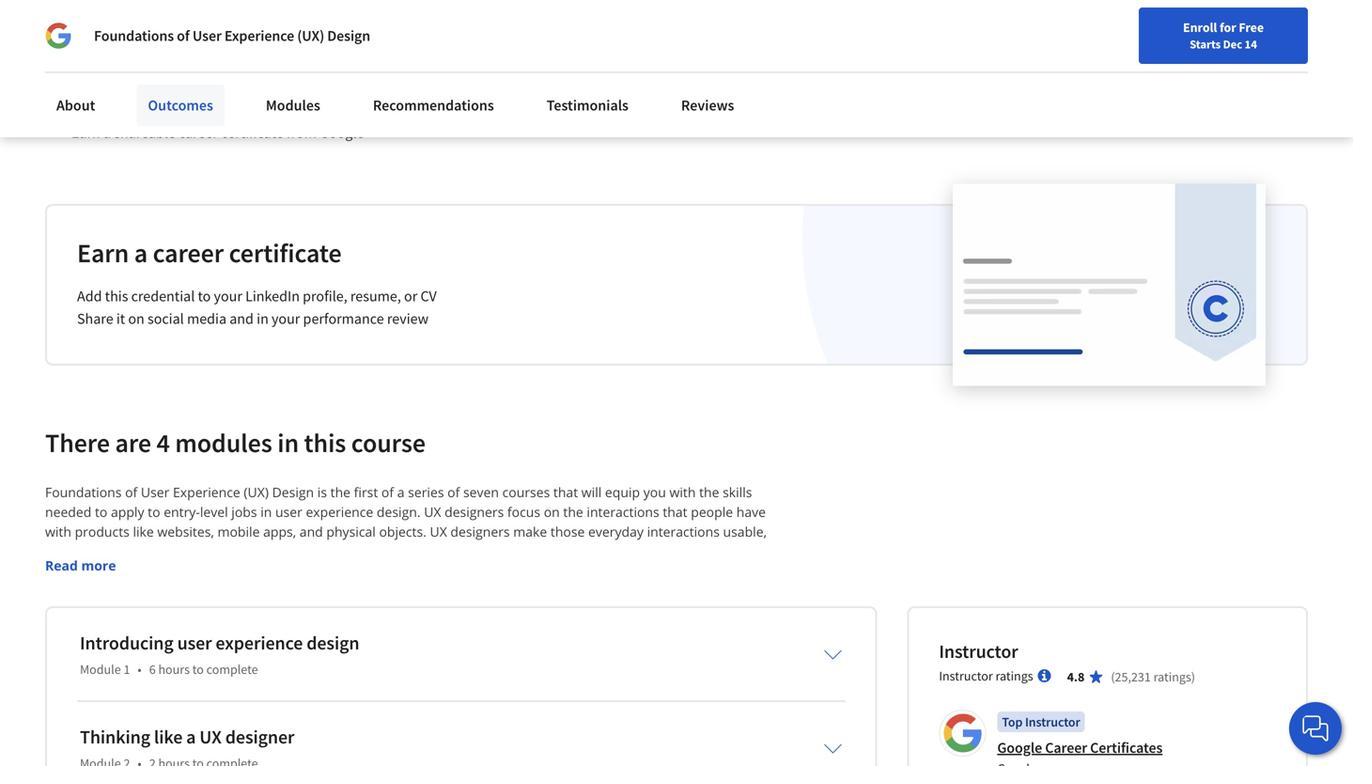 Task type: vqa. For each thing, say whether or not it's contained in the screenshot.
first Report from right
no



Task type: describe. For each thing, give the bounding box(es) containing it.
develop job-relevant skills with hands-on projects
[[71, 93, 384, 112]]

1 horizontal spatial from
[[287, 123, 317, 142]]

introducing
[[80, 631, 174, 655]]

get
[[45, 582, 64, 600]]

foundations for foundations of user experience (ux) design is the first of a series of seven courses that will equip you with the skills needed to apply to entry-level jobs in user experience design. ux designers focus on the interactions that people have with products like websites, mobile apps, and physical objects. ux designers make those everyday interactions usable, enjoyable, and accessible. the role of an entry-level ux designer might include empathizing with users, defining their pain points, coming up with ideas for design solutions, creating wireframes, prototypes, and mockups, and testing designs to get feedback.
[[45, 483, 122, 501]]

4.8
[[1068, 669, 1085, 685]]

recommendations link
[[362, 85, 506, 126]]

hours
[[158, 661, 190, 678]]

those
[[551, 523, 585, 541]]

mobile
[[218, 523, 260, 541]]

learn
[[71, 33, 107, 52]]

media
[[187, 309, 227, 328]]

google career certificates image
[[942, 713, 984, 754]]

to up products
[[95, 503, 107, 521]]

certificates
[[1091, 739, 1163, 757]]

foundations of user experience (ux) design is the first of a series of seven courses that will equip you with the skills needed to apply to entry-level jobs in user experience design. ux designers focus on the interactions that people have with products like websites, mobile apps, and physical objects. ux designers make those everyday interactions usable, enjoyable, and accessible. the role of an entry-level ux designer might include empathizing with users, defining their pain points, coming up with ideas for design solutions, creating wireframes, prototypes, and mockups, and testing designs to get feedback.
[[45, 483, 792, 600]]

add
[[77, 287, 102, 306]]

websites,
[[157, 523, 214, 541]]

might
[[440, 543, 476, 560]]

thinking like a ux designer
[[80, 725, 295, 749]]

make
[[513, 523, 547, 541]]

hands-
[[271, 93, 314, 112]]

design for foundations of user experience (ux) design
[[327, 26, 371, 45]]

role
[[233, 543, 257, 560]]

0 vertical spatial level
[[200, 503, 228, 521]]

(ux) for foundations of user experience (ux) design is the first of a series of seven courses that will equip you with the skills needed to apply to entry-level jobs in user experience design. ux designers focus on the interactions that people have with products like websites, mobile apps, and physical objects. ux designers make those everyday interactions usable, enjoyable, and accessible. the role of an entry-level ux designer might include empathizing with users, defining their pain points, coming up with ideas for design solutions, creating wireframes, prototypes, and mockups, and testing designs to get feedback.
[[244, 483, 269, 501]]

focus
[[508, 503, 541, 521]]

seven
[[463, 483, 499, 501]]

empathizing
[[527, 543, 603, 560]]

mockups,
[[581, 562, 640, 580]]

google image
[[45, 23, 71, 49]]

a inside dropdown button
[[186, 725, 196, 749]]

needed
[[45, 503, 91, 521]]

gain a foundational understanding of a subject or tool
[[71, 63, 409, 82]]

of left seven
[[448, 483, 460, 501]]

introducing user experience design module 1 • 6 hours to complete
[[80, 631, 360, 678]]

with down accessible.
[[158, 562, 184, 580]]

you
[[644, 483, 666, 501]]

1 vertical spatial level
[[332, 543, 360, 560]]

resume,
[[351, 287, 401, 306]]

and down empathizing
[[554, 562, 577, 580]]

earn a career certificate
[[77, 237, 342, 270]]

to down pain
[[765, 562, 778, 580]]

products
[[75, 523, 130, 541]]

top instructor google career certificates
[[998, 714, 1163, 757]]

testimonials link
[[536, 85, 640, 126]]

projects
[[334, 93, 384, 112]]

first
[[354, 483, 378, 501]]

about
[[56, 96, 95, 115]]

pain
[[762, 543, 788, 560]]

user inside foundations of user experience (ux) design is the first of a series of seven courses that will equip you with the skills needed to apply to entry-level jobs in user experience design. ux designers focus on the interactions that people have with products like websites, mobile apps, and physical objects. ux designers make those everyday interactions usable, enjoyable, and accessible. the role of an entry-level ux designer might include empathizing with users, defining their pain points, coming up with ideas for design solutions, creating wireframes, prototypes, and mockups, and testing designs to get feedback.
[[275, 503, 303, 521]]

enroll
[[1184, 19, 1218, 36]]

dec
[[1224, 37, 1243, 52]]

designer inside dropdown button
[[225, 725, 295, 749]]

enroll for free starts dec 14
[[1184, 19, 1264, 52]]

thinking like a ux designer button
[[65, 713, 858, 766]]

testimonials
[[547, 96, 629, 115]]

ux down series
[[424, 503, 441, 521]]

there are 4 modules in this course
[[45, 427, 426, 459]]

ux up creating
[[363, 543, 380, 560]]

experience inside 'introducing user experience design module 1 • 6 hours to complete'
[[216, 631, 303, 655]]

experience for foundations of user experience (ux) design is the first of a series of seven courses that will equip you with the skills needed to apply to entry-level jobs in user experience design. ux designers focus on the interactions that people have with products like websites, mobile apps, and physical objects. ux designers make those everyday interactions usable, enjoyable, and accessible. the role of an entry-level ux designer might include empathizing with users, defining their pain points, coming up with ideas for design solutions, creating wireframes, prototypes, and mockups, and testing designs to get feedback.
[[173, 483, 240, 501]]

on inside foundations of user experience (ux) design is the first of a series of seven courses that will equip you with the skills needed to apply to entry-level jobs in user experience design. ux designers focus on the interactions that people have with products like websites, mobile apps, and physical objects. ux designers make those everyday interactions usable, enjoyable, and accessible. the role of an entry-level ux designer might include empathizing with users, defining their pain points, coming up with ideas for design solutions, creating wireframes, prototypes, and mockups, and testing designs to get feedback.
[[544, 503, 560, 521]]

or inside 'add this credential to your linkedin profile, resume, or cv share it on social media and in your performance review'
[[404, 287, 418, 306]]

gain
[[71, 63, 100, 82]]

in inside foundations of user experience (ux) design is the first of a series of seven courses that will equip you with the skills needed to apply to entry-level jobs in user experience design. ux designers focus on the interactions that people have with products like websites, mobile apps, and physical objects. ux designers make those everyday interactions usable, enjoyable, and accessible. the role of an entry-level ux designer might include empathizing with users, defining their pain points, coming up with ideas for design solutions, creating wireframes, prototypes, and mockups, and testing designs to get feedback.
[[261, 503, 272, 521]]

will
[[582, 483, 602, 501]]

objects.
[[379, 523, 427, 541]]

job-
[[126, 93, 151, 112]]

and inside 'add this credential to your linkedin profile, resume, or cv share it on social media and in your performance review'
[[230, 309, 254, 328]]

outcomes link
[[137, 85, 225, 126]]

6
[[149, 661, 156, 678]]

like inside the thinking like a ux designer dropdown button
[[154, 725, 183, 749]]

a left subject
[[308, 63, 316, 82]]

0 horizontal spatial the
[[331, 483, 351, 501]]

develop
[[71, 93, 123, 112]]

share
[[77, 309, 113, 328]]

add this credential to your linkedin profile, resume, or cv share it on social media and in your performance review
[[77, 287, 437, 328]]

this inside 'add this credential to your linkedin profile, resume, or cv share it on social media and in your performance review'
[[105, 287, 128, 306]]

1 horizontal spatial on
[[314, 93, 331, 112]]

with down everyday
[[606, 543, 632, 560]]

courses
[[503, 483, 550, 501]]

4
[[156, 427, 170, 459]]

include
[[479, 543, 524, 560]]

1
[[124, 661, 130, 678]]

with down understanding
[[240, 93, 268, 112]]

module
[[80, 661, 121, 678]]

have
[[737, 503, 766, 521]]

google career certificates link
[[998, 739, 1163, 757]]

a inside foundations of user experience (ux) design is the first of a series of seven courses that will equip you with the skills needed to apply to entry-level jobs in user experience design. ux designers focus on the interactions that people have with products like websites, mobile apps, and physical objects. ux designers make those everyday interactions usable, enjoyable, and accessible. the role of an entry-level ux designer might include empathizing with users, defining their pain points, coming up with ideas for design solutions, creating wireframes, prototypes, and mockups, and testing designs to get feedback.
[[397, 483, 405, 501]]

feedback.
[[68, 582, 127, 600]]

tool
[[384, 63, 409, 82]]

coursera career certificate image
[[953, 184, 1266, 385]]

0 horizontal spatial google
[[320, 123, 364, 142]]

1 vertical spatial in
[[278, 427, 299, 459]]

series
[[408, 483, 444, 501]]

review
[[387, 309, 429, 328]]

defining
[[676, 543, 726, 560]]

equip
[[605, 483, 640, 501]]

prototypes,
[[480, 562, 550, 580]]

1 horizontal spatial ratings
[[1154, 669, 1192, 685]]

experience inside foundations of user experience (ux) design is the first of a series of seven courses that will equip you with the skills needed to apply to entry-level jobs in user experience design. ux designers focus on the interactions that people have with products like websites, mobile apps, and physical objects. ux designers make those everyday interactions usable, enjoyable, and accessible. the role of an entry-level ux designer might include empathizing with users, defining their pain points, coming up with ideas for design solutions, creating wireframes, prototypes, and mockups, and testing designs to get feedback.
[[306, 503, 373, 521]]

0 horizontal spatial your
[[214, 287, 242, 306]]

1 vertical spatial entry-
[[295, 543, 332, 560]]

instructor inside top instructor google career certificates
[[1026, 714, 1081, 731]]

1 vertical spatial this
[[304, 427, 346, 459]]

recommendations
[[373, 96, 494, 115]]

1 vertical spatial career
[[153, 237, 224, 270]]

subject
[[319, 63, 365, 82]]

for inside foundations of user experience (ux) design is the first of a series of seven courses that will equip you with the skills needed to apply to entry-level jobs in user experience design. ux designers focus on the interactions that people have with products like websites, mobile apps, and physical objects. ux designers make those everyday interactions usable, enjoyable, and accessible. the role of an entry-level ux designer might include empathizing with users, defining their pain points, coming up with ideas for design solutions, creating wireframes, prototypes, and mockups, and testing designs to get feedback.
[[224, 562, 241, 580]]

people
[[691, 503, 733, 521]]

are
[[115, 427, 151, 459]]

physical
[[327, 523, 376, 541]]

ideas
[[188, 562, 220, 580]]

social
[[148, 309, 184, 328]]

on inside 'add this credential to your linkedin profile, resume, or cv share it on social media and in your performance review'
[[128, 309, 145, 328]]

the
[[207, 543, 230, 560]]

1 horizontal spatial your
[[272, 309, 300, 328]]

1 vertical spatial certificate
[[229, 237, 342, 270]]

their
[[729, 543, 758, 560]]

testing
[[670, 562, 712, 580]]

google inside top instructor google career certificates
[[998, 739, 1043, 757]]

with down needed
[[45, 523, 71, 541]]

like inside foundations of user experience (ux) design is the first of a series of seven courses that will equip you with the skills needed to apply to entry-level jobs in user experience design. ux designers focus on the interactions that people have with products like websites, mobile apps, and physical objects. ux designers make those everyday interactions usable, enjoyable, and accessible. the role of an entry-level ux designer might include empathizing with users, defining their pain points, coming up with ideas for design solutions, creating wireframes, prototypes, and mockups, and testing designs to get feedback.
[[133, 523, 154, 541]]

14
[[1245, 37, 1258, 52]]



Task type: locate. For each thing, give the bounding box(es) containing it.
0 horizontal spatial that
[[554, 483, 578, 501]]

0 horizontal spatial skills
[[205, 93, 237, 112]]

0 vertical spatial design
[[327, 26, 371, 45]]

design down the solutions,
[[307, 631, 360, 655]]

0 vertical spatial experience
[[306, 503, 373, 521]]

0 horizontal spatial experience
[[216, 631, 303, 655]]

1 horizontal spatial this
[[304, 427, 346, 459]]

from up gain a foundational understanding of a subject or tool
[[199, 33, 229, 52]]

a right gain
[[103, 63, 111, 82]]

0 horizontal spatial user
[[141, 483, 170, 501]]

the up those
[[563, 503, 584, 521]]

user
[[275, 503, 303, 521], [177, 631, 212, 655]]

reviews link
[[670, 85, 746, 126]]

on down subject
[[314, 93, 331, 112]]

on up those
[[544, 503, 560, 521]]

0 horizontal spatial user
[[177, 631, 212, 655]]

instructor up google career certificates icon
[[939, 668, 993, 685]]

foundations for foundations of user experience (ux) design
[[94, 26, 174, 45]]

coursera image
[[23, 15, 142, 45]]

jobs
[[232, 503, 257, 521]]

in down "linkedin"
[[257, 309, 269, 328]]

google
[[320, 123, 364, 142], [998, 739, 1043, 757]]

(ux)
[[297, 26, 324, 45], [244, 483, 269, 501]]

like right the thinking
[[154, 725, 183, 749]]

0 vertical spatial user
[[275, 503, 303, 521]]

instructor
[[939, 640, 1019, 663], [939, 668, 993, 685], [1026, 714, 1081, 731]]

to right hours
[[192, 661, 204, 678]]

2 vertical spatial on
[[544, 503, 560, 521]]

0 vertical spatial your
[[214, 287, 242, 306]]

the right "is"
[[331, 483, 351, 501]]

coming
[[90, 562, 135, 580]]

of
[[177, 26, 190, 45], [293, 63, 305, 82], [125, 483, 138, 501], [382, 483, 394, 501], [448, 483, 460, 501], [261, 543, 273, 560]]

1 horizontal spatial experience
[[306, 503, 373, 521]]

0 horizontal spatial this
[[105, 287, 128, 306]]

and right apps,
[[300, 523, 323, 541]]

the up people
[[699, 483, 720, 501]]

to inside 'introducing user experience design module 1 • 6 hours to complete'
[[192, 661, 204, 678]]

0 vertical spatial like
[[133, 523, 154, 541]]

of up foundational
[[177, 26, 190, 45]]

entry- up the solutions,
[[295, 543, 332, 560]]

for
[[1220, 19, 1237, 36], [224, 562, 241, 580]]

0 vertical spatial this
[[105, 287, 128, 306]]

designers
[[445, 503, 504, 521], [451, 523, 510, 541]]

of left an
[[261, 543, 273, 560]]

and up coming
[[111, 543, 135, 560]]

0 horizontal spatial from
[[199, 33, 229, 52]]

1 vertical spatial experience
[[173, 483, 240, 501]]

read more
[[45, 557, 116, 575]]

1 vertical spatial designers
[[451, 523, 510, 541]]

0 horizontal spatial for
[[224, 562, 241, 580]]

designer inside foundations of user experience (ux) design is the first of a series of seven courses that will equip you with the skills needed to apply to entry-level jobs in user experience design. ux designers focus on the interactions that people have with products like websites, mobile apps, and physical objects. ux designers make those everyday interactions usable, enjoyable, and accessible. the role of an entry-level ux designer might include empathizing with users, defining their pain points, coming up with ideas for design solutions, creating wireframes, prototypes, and mockups, and testing designs to get feedback.
[[384, 543, 437, 560]]

skills inside foundations of user experience (ux) design is the first of a series of seven courses that will equip you with the skills needed to apply to entry-level jobs in user experience design. ux designers focus on the interactions that people have with products like websites, mobile apps, and physical objects. ux designers make those everyday interactions usable, enjoyable, and accessible. the role of an entry-level ux designer might include empathizing with users, defining their pain points, coming up with ideas for design solutions, creating wireframes, prototypes, and mockups, and testing designs to get feedback.
[[723, 483, 752, 501]]

1 vertical spatial your
[[272, 309, 300, 328]]

0 horizontal spatial design
[[245, 562, 285, 580]]

a down develop
[[103, 123, 111, 142]]

designs
[[715, 562, 762, 580]]

interactions down equip
[[587, 503, 660, 521]]

your up media
[[214, 287, 242, 306]]

that left will
[[554, 483, 578, 501]]

and down users, in the bottom left of the page
[[643, 562, 667, 580]]

user up apply
[[141, 483, 170, 501]]

experts
[[287, 33, 333, 52]]

0 vertical spatial from
[[199, 33, 229, 52]]

design inside 'introducing user experience design module 1 • 6 hours to complete'
[[307, 631, 360, 655]]

0 vertical spatial designer
[[384, 543, 437, 560]]

0 vertical spatial earn
[[71, 123, 100, 142]]

1 horizontal spatial google
[[998, 739, 1043, 757]]

certificate
[[221, 123, 284, 142], [229, 237, 342, 270]]

earn for earn a shareable career certificate from google
[[71, 123, 100, 142]]

industry
[[232, 33, 284, 52]]

a
[[103, 63, 111, 82], [308, 63, 316, 82], [103, 123, 111, 142], [134, 237, 148, 270], [397, 483, 405, 501], [186, 725, 196, 749]]

ux down complete at the left bottom of page
[[200, 725, 222, 749]]

level
[[200, 503, 228, 521], [332, 543, 360, 560]]

with right you
[[670, 483, 696, 501]]

(
[[1111, 669, 1115, 685]]

design inside foundations of user experience (ux) design is the first of a series of seven courses that will equip you with the skills needed to apply to entry-level jobs in user experience design. ux designers focus on the interactions that people have with products like websites, mobile apps, and physical objects. ux designers make those everyday interactions usable, enjoyable, and accessible. the role of an entry-level ux designer might include empathizing with users, defining their pain points, coming up with ideas for design solutions, creating wireframes, prototypes, and mockups, and testing designs to get feedback.
[[272, 483, 314, 501]]

experience up complete at the left bottom of page
[[216, 631, 303, 655]]

design.
[[377, 503, 421, 521]]

ux inside dropdown button
[[200, 725, 222, 749]]

1 vertical spatial skills
[[723, 483, 752, 501]]

earn up add
[[77, 237, 129, 270]]

1 horizontal spatial the
[[563, 503, 584, 521]]

0 vertical spatial design
[[245, 562, 285, 580]]

foundations inside foundations of user experience (ux) design is the first of a series of seven courses that will equip you with the skills needed to apply to entry-level jobs in user experience design. ux designers focus on the interactions that people have with products like websites, mobile apps, and physical objects. ux designers make those everyday interactions usable, enjoyable, and accessible. the role of an entry-level ux designer might include empathizing with users, defining their pain points, coming up with ideas for design solutions, creating wireframes, prototypes, and mockups, and testing designs to get feedback.
[[45, 483, 122, 501]]

to right apply
[[148, 503, 160, 521]]

for inside "enroll for free starts dec 14"
[[1220, 19, 1237, 36]]

instructor for instructor ratings
[[939, 668, 993, 685]]

concepts
[[139, 33, 196, 52]]

0 vertical spatial interactions
[[587, 503, 660, 521]]

0 horizontal spatial on
[[128, 309, 145, 328]]

1 horizontal spatial skills
[[723, 483, 752, 501]]

instructor up career
[[1026, 714, 1081, 731]]

the
[[331, 483, 351, 501], [699, 483, 720, 501], [563, 503, 584, 521]]

1 horizontal spatial design
[[307, 631, 360, 655]]

0 horizontal spatial level
[[200, 503, 228, 521]]

0 vertical spatial experience
[[225, 26, 294, 45]]

2 horizontal spatial the
[[699, 483, 720, 501]]

1 vertical spatial interactions
[[647, 523, 720, 541]]

google down top
[[998, 739, 1043, 757]]

about link
[[45, 85, 107, 126]]

in inside 'add this credential to your linkedin profile, resume, or cv share it on social media and in your performance review'
[[257, 309, 269, 328]]

entry-
[[164, 503, 200, 521], [295, 543, 332, 560]]

designers down seven
[[445, 503, 504, 521]]

1 vertical spatial user
[[141, 483, 170, 501]]

0 horizontal spatial designer
[[225, 725, 295, 749]]

1 vertical spatial design
[[272, 483, 314, 501]]

it
[[116, 309, 125, 328]]

(ux) inside foundations of user experience (ux) design is the first of a series of seven courses that will equip you with the skills needed to apply to entry-level jobs in user experience design. ux designers focus on the interactions that people have with products like websites, mobile apps, and physical objects. ux designers make those everyday interactions usable, enjoyable, and accessible. the role of an entry-level ux designer might include empathizing with users, defining their pain points, coming up with ideas for design solutions, creating wireframes, prototypes, and mockups, and testing designs to get feedback.
[[244, 483, 269, 501]]

user inside foundations of user experience (ux) design is the first of a series of seven courses that will equip you with the skills needed to apply to entry-level jobs in user experience design. ux designers focus on the interactions that people have with products like websites, mobile apps, and physical objects. ux designers make those everyday interactions usable, enjoyable, and accessible. the role of an entry-level ux designer might include empathizing with users, defining their pain points, coming up with ideas for design solutions, creating wireframes, prototypes, and mockups, and testing designs to get feedback.
[[141, 483, 170, 501]]

designer down the 'objects.'
[[384, 543, 437, 560]]

ratings right 25,231
[[1154, 669, 1192, 685]]

read more button
[[45, 556, 116, 576]]

1 vertical spatial user
[[177, 631, 212, 655]]

1 vertical spatial google
[[998, 739, 1043, 757]]

relevant
[[151, 93, 202, 112]]

free
[[1239, 19, 1264, 36]]

designers up "include"
[[451, 523, 510, 541]]

2 vertical spatial in
[[261, 503, 272, 521]]

user
[[193, 26, 222, 45], [141, 483, 170, 501]]

instructor up instructor ratings
[[939, 640, 1019, 663]]

a up credential
[[134, 237, 148, 270]]

foundations up needed
[[45, 483, 122, 501]]

1 vertical spatial design
[[307, 631, 360, 655]]

0 vertical spatial foundations
[[94, 26, 174, 45]]

( 25,231 ratings )
[[1111, 669, 1196, 685]]

(ux) up subject
[[297, 26, 324, 45]]

for down role
[[224, 562, 241, 580]]

ux
[[424, 503, 441, 521], [430, 523, 447, 541], [363, 543, 380, 560], [200, 725, 222, 749]]

on
[[314, 93, 331, 112], [128, 309, 145, 328], [544, 503, 560, 521]]

1 vertical spatial from
[[287, 123, 317, 142]]

a down hours
[[186, 725, 196, 749]]

reviews
[[681, 96, 735, 115]]

1 vertical spatial foundations
[[45, 483, 122, 501]]

or
[[368, 63, 381, 82], [404, 287, 418, 306]]

usable,
[[723, 523, 767, 541]]

(ux) for foundations of user experience (ux) design
[[297, 26, 324, 45]]

designer down complete at the left bottom of page
[[225, 725, 295, 749]]

design for foundations of user experience (ux) design is the first of a series of seven courses that will equip you with the skills needed to apply to entry-level jobs in user experience design. ux designers focus on the interactions that people have with products like websites, mobile apps, and physical objects. ux designers make those everyday interactions usable, enjoyable, and accessible. the role of an entry-level ux designer might include empathizing with users, defining their pain points, coming up with ideas for design solutions, creating wireframes, prototypes, and mockups, and testing designs to get feedback.
[[272, 483, 314, 501]]

to
[[198, 287, 211, 306], [95, 503, 107, 521], [148, 503, 160, 521], [765, 562, 778, 580], [192, 661, 204, 678]]

career up credential
[[153, 237, 224, 270]]

foundations
[[94, 26, 174, 45], [45, 483, 122, 501]]

on right the it
[[128, 309, 145, 328]]

or left the tool
[[368, 63, 381, 82]]

1 vertical spatial earn
[[77, 237, 129, 270]]

experience for foundations of user experience (ux) design
[[225, 26, 294, 45]]

0 vertical spatial certificate
[[221, 123, 284, 142]]

design up subject
[[327, 26, 371, 45]]

to inside 'add this credential to your linkedin profile, resume, or cv share it on social media and in your performance review'
[[198, 287, 211, 306]]

design left "is"
[[272, 483, 314, 501]]

0 horizontal spatial (ux)
[[244, 483, 269, 501]]

0 vertical spatial for
[[1220, 19, 1237, 36]]

points,
[[45, 562, 87, 580]]

more
[[81, 557, 116, 575]]

like down apply
[[133, 523, 154, 541]]

performance
[[303, 309, 384, 328]]

outcomes
[[148, 96, 213, 115]]

creating
[[351, 562, 401, 580]]

career
[[179, 123, 218, 142], [153, 237, 224, 270]]

level down physical
[[332, 543, 360, 560]]

your down "linkedin"
[[272, 309, 300, 328]]

1 vertical spatial instructor
[[939, 668, 993, 685]]

0 vertical spatial instructor
[[939, 640, 1019, 663]]

foundations up foundational
[[94, 26, 174, 45]]

1 horizontal spatial design
[[327, 26, 371, 45]]

solutions,
[[289, 562, 348, 580]]

0 vertical spatial google
[[320, 123, 364, 142]]

with
[[240, 93, 268, 112], [670, 483, 696, 501], [45, 523, 71, 541], [606, 543, 632, 560], [158, 562, 184, 580]]

1 horizontal spatial (ux)
[[297, 26, 324, 45]]

this up "is"
[[304, 427, 346, 459]]

modules
[[266, 96, 320, 115]]

(ux) up jobs
[[244, 483, 269, 501]]

interactions up defining
[[647, 523, 720, 541]]

cv
[[421, 287, 437, 306]]

0 vertical spatial entry-
[[164, 503, 200, 521]]

None search field
[[268, 12, 578, 49]]

accessible.
[[138, 543, 204, 560]]

skills up earn a shareable career certificate from google
[[205, 93, 237, 112]]

ratings
[[996, 668, 1034, 685], [1154, 669, 1192, 685]]

that
[[554, 483, 578, 501], [663, 503, 688, 521]]

certificate down develop job-relevant skills with hands-on projects
[[221, 123, 284, 142]]

0 vertical spatial on
[[314, 93, 331, 112]]

0 vertical spatial in
[[257, 309, 269, 328]]

earn a shareable career certificate from google
[[71, 123, 364, 142]]

modules link
[[255, 85, 332, 126]]

to up media
[[198, 287, 211, 306]]

experience inside foundations of user experience (ux) design is the first of a series of seven courses that will equip you with the skills needed to apply to entry-level jobs in user experience design. ux designers focus on the interactions that people have with products like websites, mobile apps, and physical objects. ux designers make those everyday interactions usable, enjoyable, and accessible. the role of an entry-level ux designer might include empathizing with users, defining their pain points, coming up with ideas for design solutions, creating wireframes, prototypes, and mockups, and testing designs to get feedback.
[[173, 483, 240, 501]]

your
[[214, 287, 242, 306], [272, 309, 300, 328]]

user inside 'introducing user experience design module 1 • 6 hours to complete'
[[177, 631, 212, 655]]

a up design. on the bottom left of the page
[[397, 483, 405, 501]]

design down an
[[245, 562, 285, 580]]

entry- up websites, at left
[[164, 503, 200, 521]]

this up the it
[[105, 287, 128, 306]]

in right modules
[[278, 427, 299, 459]]

1 vertical spatial like
[[154, 725, 183, 749]]

0 horizontal spatial entry-
[[164, 503, 200, 521]]

chat with us image
[[1301, 713, 1331, 744]]

for up dec on the top right of the page
[[1220, 19, 1237, 36]]

of right the first
[[382, 483, 394, 501]]

foundations of user experience (ux) design
[[94, 26, 371, 45]]

or left cv
[[404, 287, 418, 306]]

1 horizontal spatial that
[[663, 503, 688, 521]]

an
[[276, 543, 292, 560]]

and right media
[[230, 309, 254, 328]]

user up gain a foundational understanding of a subject or tool
[[193, 26, 222, 45]]

skills
[[205, 93, 237, 112], [723, 483, 752, 501]]

like
[[133, 523, 154, 541], [154, 725, 183, 749]]

user up apps,
[[275, 503, 303, 521]]

0 vertical spatial skills
[[205, 93, 237, 112]]

instructor for instructor
[[939, 640, 1019, 663]]

1 horizontal spatial for
[[1220, 19, 1237, 36]]

of up apply
[[125, 483, 138, 501]]

1 vertical spatial or
[[404, 287, 418, 306]]

earn down the about
[[71, 123, 100, 142]]

and
[[230, 309, 254, 328], [300, 523, 323, 541], [111, 543, 135, 560], [554, 562, 577, 580], [643, 562, 667, 580]]

enjoyable,
[[45, 543, 108, 560]]

apps,
[[263, 523, 296, 541]]

profile,
[[303, 287, 348, 306]]

ratings up top
[[996, 668, 1034, 685]]

that down you
[[663, 503, 688, 521]]

1 horizontal spatial designer
[[384, 543, 437, 560]]

0 vertical spatial designers
[[445, 503, 504, 521]]

menu item
[[1014, 19, 1135, 80]]

1 horizontal spatial level
[[332, 543, 360, 560]]

earn for earn a career certificate
[[77, 237, 129, 270]]

1 vertical spatial (ux)
[[244, 483, 269, 501]]

user for foundations of user experience (ux) design is the first of a series of seven courses that will equip you with the skills needed to apply to entry-level jobs in user experience design. ux designers focus on the interactions that people have with products like websites, mobile apps, and physical objects. ux designers make those everyday interactions usable, enjoyable, and accessible. the role of an entry-level ux designer might include empathizing with users, defining their pain points, coming up with ideas for design solutions, creating wireframes, prototypes, and mockups, and testing designs to get feedback.
[[141, 483, 170, 501]]

google down projects
[[320, 123, 364, 142]]

apply
[[111, 503, 144, 521]]

0 vertical spatial or
[[368, 63, 381, 82]]

in right jobs
[[261, 503, 272, 521]]

up
[[139, 562, 155, 580]]

ux up might
[[430, 523, 447, 541]]

1 vertical spatial designer
[[225, 725, 295, 749]]

of up "hands-"
[[293, 63, 305, 82]]

design inside foundations of user experience (ux) design is the first of a series of seven courses that will equip you with the skills needed to apply to entry-level jobs in user experience design. ux designers focus on the interactions that people have with products like websites, mobile apps, and physical objects. ux designers make those everyday interactions usable, enjoyable, and accessible. the role of an entry-level ux designer might include empathizing with users, defining their pain points, coming up with ideas for design solutions, creating wireframes, prototypes, and mockups, and testing designs to get feedback.
[[245, 562, 285, 580]]

2 horizontal spatial on
[[544, 503, 560, 521]]

level left jobs
[[200, 503, 228, 521]]

1 horizontal spatial or
[[404, 287, 418, 306]]

credential
[[131, 287, 195, 306]]

1 horizontal spatial user
[[275, 503, 303, 521]]

user up hours
[[177, 631, 212, 655]]

skills up have
[[723, 483, 752, 501]]

1 horizontal spatial user
[[193, 26, 222, 45]]

0 horizontal spatial ratings
[[996, 668, 1034, 685]]

0 vertical spatial career
[[179, 123, 218, 142]]

understanding
[[198, 63, 290, 82]]

user for foundations of user experience (ux) design
[[193, 26, 222, 45]]

read
[[45, 557, 78, 575]]

1 vertical spatial for
[[224, 562, 241, 580]]

0 horizontal spatial design
[[272, 483, 314, 501]]

instructor ratings
[[939, 668, 1034, 685]]

career down outcomes
[[179, 123, 218, 142]]

0 vertical spatial (ux)
[[297, 26, 324, 45]]

experience up physical
[[306, 503, 373, 521]]

0 vertical spatial user
[[193, 26, 222, 45]]

0 vertical spatial that
[[554, 483, 578, 501]]

from down modules at left
[[287, 123, 317, 142]]

0 horizontal spatial or
[[368, 63, 381, 82]]

2 vertical spatial instructor
[[1026, 714, 1081, 731]]

1 horizontal spatial entry-
[[295, 543, 332, 560]]

1 vertical spatial that
[[663, 503, 688, 521]]

experience up jobs
[[173, 483, 240, 501]]

experience up understanding
[[225, 26, 294, 45]]

is
[[318, 483, 327, 501]]

1 vertical spatial on
[[128, 309, 145, 328]]

shareable
[[114, 123, 176, 142]]

certificate up "linkedin"
[[229, 237, 342, 270]]

1 vertical spatial experience
[[216, 631, 303, 655]]



